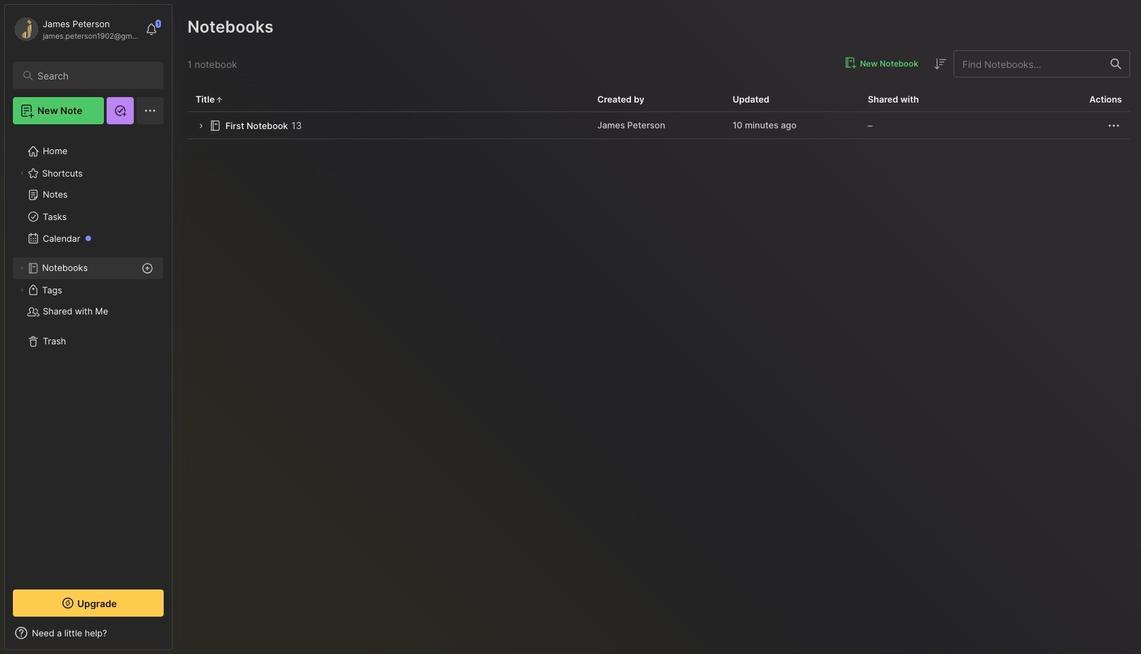 Task type: describe. For each thing, give the bounding box(es) containing it.
WHAT'S NEW field
[[5, 623, 172, 644]]

arrow image
[[196, 121, 206, 131]]

More actions field
[[1106, 117, 1123, 134]]

Sort field
[[932, 56, 949, 72]]

Find Notebooks… text field
[[955, 53, 1103, 75]]

tree inside main element
[[5, 133, 172, 578]]

expand tags image
[[18, 286, 26, 294]]

click to collapse image
[[172, 629, 182, 646]]



Task type: vqa. For each thing, say whether or not it's contained in the screenshot.
Sort field
yes



Task type: locate. For each thing, give the bounding box(es) containing it.
main element
[[0, 0, 177, 654]]

row
[[188, 112, 1131, 139]]

more actions image
[[1106, 117, 1123, 134]]

Account field
[[13, 16, 139, 43]]

none search field inside main element
[[37, 67, 152, 84]]

Search text field
[[37, 69, 152, 82]]

None search field
[[37, 67, 152, 84]]

expand notebooks image
[[18, 264, 26, 273]]

sort options image
[[932, 56, 949, 72]]

tree
[[5, 133, 172, 578]]



